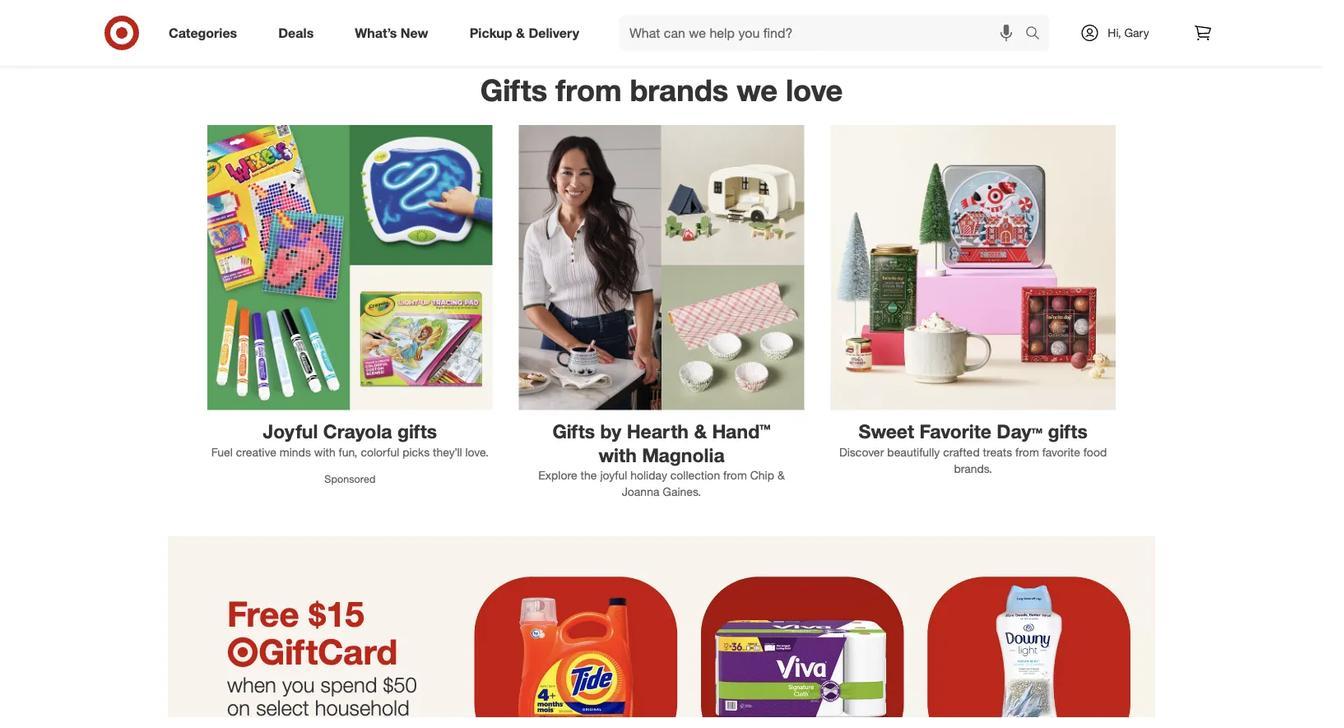 Task type: locate. For each thing, give the bounding box(es) containing it.
with
[[599, 444, 637, 467], [314, 445, 335, 459]]

they'll
[[433, 445, 462, 459]]

gifts up picks
[[397, 420, 437, 443]]

colorful
[[361, 445, 399, 459]]

$15
[[309, 592, 364, 635]]

1 horizontal spatial gifts
[[1048, 420, 1088, 443]]

0 vertical spatial gifts
[[480, 72, 547, 108]]

categories
[[169, 25, 237, 41]]

hearth
[[627, 420, 689, 443]]

sweet
[[859, 420, 914, 443]]

fuel
[[211, 445, 233, 459]]

pickup & delivery link
[[456, 15, 600, 51]]

&
[[516, 25, 525, 41], [694, 420, 707, 443], [778, 468, 785, 483]]

2 vertical spatial &
[[778, 468, 785, 483]]

love
[[786, 72, 843, 108]]

by
[[600, 420, 622, 443]]

favorite
[[920, 420, 992, 443]]

free
[[227, 592, 299, 635]]

from down "delivery"
[[556, 72, 622, 108]]

collection
[[670, 468, 720, 483]]

1 horizontal spatial gifts
[[552, 420, 595, 443]]

with inside the gifts by hearth & hand™ with magnolia explore the joyful holiday collection from chip & joanna gaines.
[[599, 444, 637, 467]]

1 horizontal spatial from
[[723, 468, 747, 483]]

you
[[282, 672, 315, 698]]

holiday
[[630, 468, 667, 483]]

2 gifts from the left
[[1048, 420, 1088, 443]]

spend
[[321, 672, 377, 698]]

from
[[556, 72, 622, 108], [1015, 445, 1039, 459], [723, 468, 747, 483]]

0 horizontal spatial from
[[556, 72, 622, 108]]

gifts by hearth & hand™ with magnolia explore the joyful holiday collection from chip & joanna gaines.
[[538, 420, 785, 499]]

& right chip
[[778, 468, 785, 483]]

0 vertical spatial from
[[556, 72, 622, 108]]

1 vertical spatial gifts
[[552, 420, 595, 443]]

2 vertical spatial from
[[723, 468, 747, 483]]

$50
[[383, 672, 417, 698]]

crafted
[[943, 445, 980, 459]]

magnolia
[[642, 444, 725, 467]]

sweet favorite day™ gifts discover beautifully crafted treats from favorite food brands.
[[839, 420, 1107, 476]]

gifts inside the gifts by hearth & hand™ with magnolia explore the joyful holiday collection from chip & joanna gaines.
[[552, 420, 595, 443]]

pickup
[[470, 25, 512, 41]]

1 horizontal spatial with
[[599, 444, 637, 467]]

gifts left by
[[552, 420, 595, 443]]

hi,
[[1108, 26, 1121, 40]]

crayola
[[323, 420, 392, 443]]

& right pickup
[[516, 25, 525, 41]]

gifts up favorite
[[1048, 420, 1088, 443]]

brands.
[[954, 461, 992, 476]]

gifts inside sweet favorite day™ gifts discover beautifully crafted treats from favorite food brands.
[[1048, 420, 1088, 443]]

delivery
[[529, 25, 579, 41]]

gifts
[[480, 72, 547, 108], [552, 420, 595, 443]]

1 vertical spatial &
[[694, 420, 707, 443]]

free $15 ◎ giftcard when you spend $50 on select househol
[[227, 592, 417, 718]]

2 horizontal spatial from
[[1015, 445, 1039, 459]]

0 horizontal spatial &
[[516, 25, 525, 41]]

1 vertical spatial from
[[1015, 445, 1039, 459]]

new
[[401, 25, 428, 41]]

from down day™ at right
[[1015, 445, 1039, 459]]

what's
[[355, 25, 397, 41]]

deals
[[278, 25, 314, 41]]

gifts
[[397, 420, 437, 443], [1048, 420, 1088, 443]]

discover
[[839, 445, 884, 459]]

with up joyful
[[599, 444, 637, 467]]

0 vertical spatial &
[[516, 25, 525, 41]]

& up the magnolia at the bottom of the page
[[694, 420, 707, 443]]

day™
[[997, 420, 1043, 443]]

with left the fun,
[[314, 445, 335, 459]]

0 horizontal spatial gifts
[[397, 420, 437, 443]]

What can we help you find? suggestions appear below search field
[[620, 15, 1029, 51]]

gifts down pickup & delivery
[[480, 72, 547, 108]]

from left chip
[[723, 468, 747, 483]]

sponsored
[[324, 472, 376, 485]]

0 horizontal spatial gifts
[[480, 72, 547, 108]]

0 horizontal spatial with
[[314, 445, 335, 459]]

1 gifts from the left
[[397, 420, 437, 443]]

gifts for gifts by hearth & hand™ with magnolia explore the joyful holiday collection from chip & joanna gaines.
[[552, 420, 595, 443]]



Task type: vqa. For each thing, say whether or not it's contained in the screenshot.
the left from
yes



Task type: describe. For each thing, give the bounding box(es) containing it.
picks
[[402, 445, 430, 459]]

joyful
[[263, 420, 318, 443]]

favorite
[[1042, 445, 1080, 459]]

gifts for gifts from brands we love
[[480, 72, 547, 108]]

joyful crayola gifts
[[263, 420, 437, 443]]

hand™
[[712, 420, 771, 443]]

food
[[1084, 445, 1107, 459]]

when
[[227, 672, 276, 698]]

◎
[[227, 635, 258, 669]]

pickup & delivery
[[470, 25, 579, 41]]

giftcard
[[258, 630, 398, 673]]

chip
[[750, 468, 774, 483]]

treats
[[983, 445, 1012, 459]]

what's new
[[355, 25, 428, 41]]

fuel creative minds with fun, colorful picks they'll love.
[[211, 445, 489, 459]]

gary
[[1124, 26, 1149, 40]]

brands
[[630, 72, 728, 108]]

love.
[[465, 445, 489, 459]]

creative
[[236, 445, 276, 459]]

gaines.
[[663, 485, 701, 499]]

what's new link
[[341, 15, 449, 51]]

beautifully
[[887, 445, 940, 459]]

gifts from brands we love
[[480, 72, 843, 108]]

the
[[581, 468, 597, 483]]

fun,
[[339, 445, 358, 459]]

1 horizontal spatial &
[[694, 420, 707, 443]]

from inside sweet favorite day™ gifts discover beautifully crafted treats from favorite food brands.
[[1015, 445, 1039, 459]]

explore
[[538, 468, 577, 483]]

categories link
[[155, 15, 258, 51]]

search
[[1018, 26, 1057, 42]]

2 horizontal spatial &
[[778, 468, 785, 483]]

we
[[737, 72, 778, 108]]

deals link
[[264, 15, 334, 51]]

from inside the gifts by hearth & hand™ with magnolia explore the joyful holiday collection from chip & joanna gaines.
[[723, 468, 747, 483]]

search button
[[1018, 15, 1057, 54]]

joanna
[[622, 485, 659, 499]]

on
[[227, 695, 250, 718]]

joyful
[[600, 468, 627, 483]]

hi, gary
[[1108, 26, 1149, 40]]

minds
[[280, 445, 311, 459]]

select
[[256, 695, 309, 718]]



